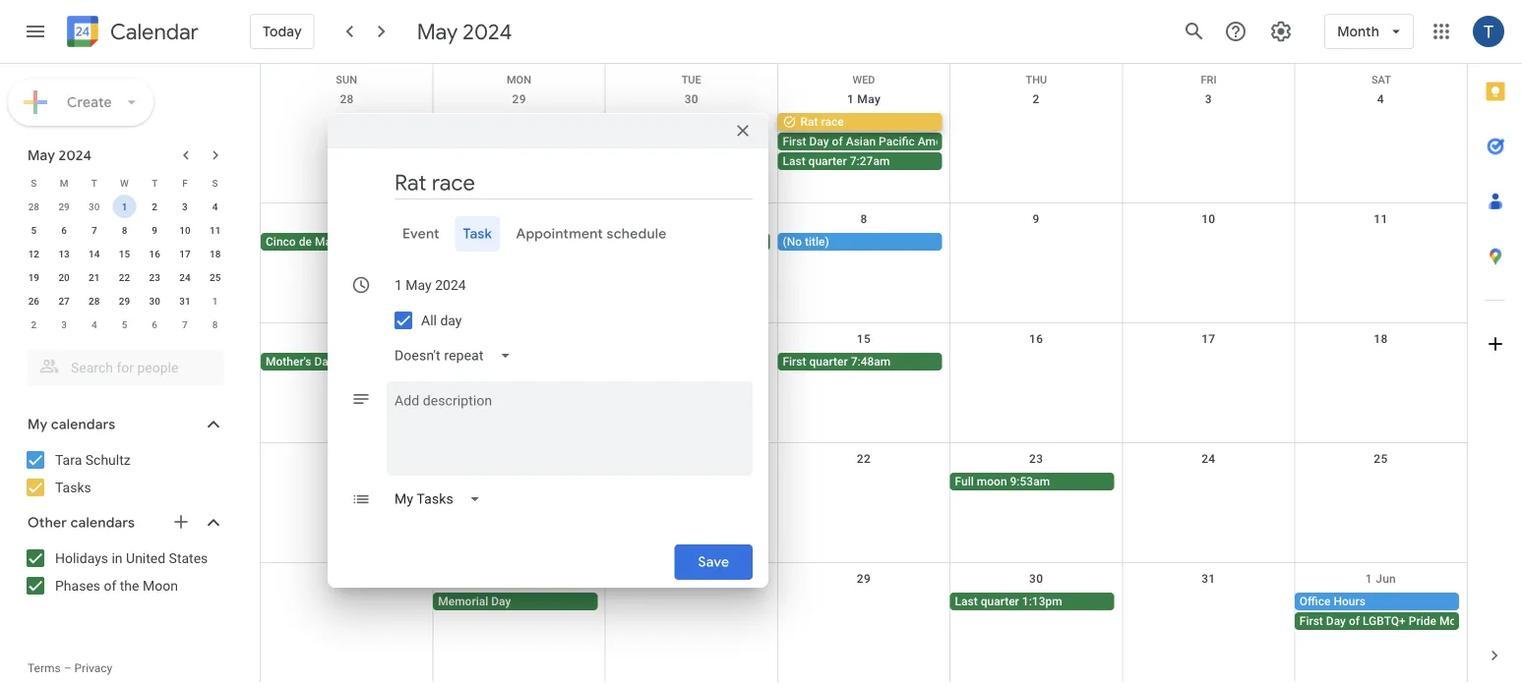 Task type: locate. For each thing, give the bounding box(es) containing it.
3 june element
[[52, 313, 76, 336]]

11 inside row group
[[210, 224, 221, 236]]

0 vertical spatial 23
[[149, 272, 160, 283]]

race
[[821, 115, 844, 129]]

26 inside 'element'
[[28, 295, 39, 307]]

Start date text field
[[395, 274, 466, 297]]

may 2024 up the m in the left top of the page
[[28, 147, 92, 164]]

sun
[[336, 74, 357, 86]]

23 down "16" element at the top left of page
[[149, 272, 160, 283]]

9 inside grid
[[1033, 213, 1040, 226]]

0 vertical spatial 5
[[31, 224, 37, 236]]

0 horizontal spatial tab list
[[343, 216, 753, 252]]

Add description text field
[[387, 390, 753, 460]]

calendars for other calendars
[[70, 515, 135, 532]]

7 down 31 element
[[182, 319, 188, 331]]

2 vertical spatial first
[[1299, 615, 1323, 629]]

31 inside grid
[[1201, 573, 1215, 586]]

4
[[1377, 92, 1384, 106], [212, 201, 218, 213], [91, 319, 97, 331]]

1 horizontal spatial 9
[[1033, 213, 1040, 226]]

1 vertical spatial 4
[[212, 201, 218, 213]]

2 down thu
[[1033, 92, 1040, 106]]

5 up '12' 'element'
[[31, 224, 37, 236]]

united
[[126, 550, 165, 567]]

first for first day of asian pacific american heritage month last quarter 7:27am
[[783, 135, 806, 149]]

1 horizontal spatial 25
[[1374, 453, 1388, 466]]

4 inside row
[[91, 319, 97, 331]]

0 vertical spatial month
[[1337, 23, 1379, 40]]

0 horizontal spatial 23
[[149, 272, 160, 283]]

1 vertical spatial 16
[[1029, 333, 1043, 346]]

day inside first day of asian pacific american heritage month last quarter 7:27am
[[809, 135, 829, 149]]

None search field
[[0, 342, 244, 386]]

day inside the office hours first day of lgbtq+ pride month
[[1326, 615, 1346, 629]]

27 inside row group
[[58, 295, 70, 307]]

tara
[[55, 452, 82, 468]]

0 vertical spatial moon
[[637, 235, 667, 249]]

1 vertical spatial 7
[[182, 319, 188, 331]]

8
[[860, 213, 867, 226], [122, 224, 127, 236], [212, 319, 218, 331]]

1 horizontal spatial month
[[1337, 23, 1379, 40]]

quarter down the asian
[[808, 154, 847, 168]]

quarter inside first day of asian pacific american heritage month last quarter 7:27am
[[808, 154, 847, 168]]

1 cell
[[109, 195, 140, 218]]

0 vertical spatial 26
[[28, 295, 39, 307]]

2 horizontal spatial 8
[[860, 213, 867, 226]]

0 horizontal spatial 5
[[31, 224, 37, 236]]

my
[[28, 416, 48, 434]]

19 element
[[22, 266, 46, 289]]

18
[[210, 248, 221, 260], [1374, 333, 1388, 346]]

moon for full
[[977, 475, 1007, 489]]

3 up 10 element
[[182, 201, 188, 213]]

23 up full moon 9:53am button
[[1029, 453, 1043, 466]]

27 down the 20
[[58, 295, 70, 307]]

appointment schedule
[[516, 225, 667, 243]]

t left f
[[152, 177, 158, 189]]

office
[[1299, 595, 1331, 609]]

0 horizontal spatial 11
[[210, 224, 221, 236]]

0 horizontal spatial 18
[[210, 248, 221, 260]]

0 horizontal spatial 2
[[31, 319, 37, 331]]

day for memorial
[[491, 595, 511, 609]]

may inside grid
[[857, 92, 881, 106]]

1 vertical spatial 2
[[152, 201, 157, 213]]

1 vertical spatial 5
[[122, 319, 127, 331]]

moon inside button
[[637, 235, 667, 249]]

0 vertical spatial last
[[783, 154, 805, 168]]

row containing sun
[[261, 64, 1467, 86]]

day right "mother's"
[[314, 355, 334, 369]]

fri
[[1201, 74, 1217, 86]]

22 inside grid
[[857, 453, 871, 466]]

Add title text field
[[395, 168, 753, 198]]

tab list containing event
[[343, 216, 753, 252]]

day right memorial
[[491, 595, 511, 609]]

1 vertical spatial month
[[1019, 135, 1053, 149]]

day down hours
[[1326, 615, 1346, 629]]

1 horizontal spatial 31
[[1201, 573, 1215, 586]]

privacy
[[74, 662, 112, 676]]

1 horizontal spatial of
[[832, 135, 843, 149]]

grid
[[260, 64, 1473, 684]]

2024 up the m in the left top of the page
[[59, 147, 92, 164]]

month inside first day of asian pacific american heritage month last quarter 7:27am
[[1019, 135, 1053, 149]]

1 down w
[[122, 201, 127, 213]]

16 inside grid
[[1029, 333, 1043, 346]]

9 inside row group
[[152, 224, 157, 236]]

row
[[261, 64, 1467, 86], [261, 84, 1467, 204], [19, 171, 230, 195], [19, 195, 230, 218], [261, 204, 1467, 324], [19, 218, 230, 242], [19, 242, 230, 266], [19, 266, 230, 289], [19, 289, 230, 313], [19, 313, 230, 336], [261, 324, 1467, 444], [261, 444, 1467, 564], [261, 564, 1473, 684]]

1 s from the left
[[31, 177, 37, 189]]

month up sat
[[1337, 23, 1379, 40]]

of left the
[[104, 578, 116, 594]]

0 vertical spatial 25
[[210, 272, 221, 283]]

0 horizontal spatial last
[[783, 154, 805, 168]]

29
[[512, 92, 526, 106], [58, 201, 70, 213], [119, 295, 130, 307], [857, 573, 871, 586]]

None field
[[387, 338, 527, 374], [387, 482, 497, 518], [387, 338, 527, 374], [387, 482, 497, 518]]

1 horizontal spatial 10
[[1201, 213, 1215, 226]]

moon right new
[[637, 235, 667, 249]]

1 horizontal spatial 27
[[512, 573, 526, 586]]

of inside first day of asian pacific american heritage month last quarter 7:27am
[[832, 135, 843, 149]]

(no title)
[[783, 235, 829, 249]]

cell
[[261, 113, 433, 172], [433, 113, 605, 172], [605, 113, 778, 172], [778, 113, 1053, 172], [950, 113, 1122, 172], [1122, 113, 1295, 172], [1295, 113, 1467, 172], [433, 233, 605, 253], [950, 233, 1122, 253], [1122, 233, 1295, 253], [1295, 233, 1467, 253], [433, 353, 605, 373], [605, 353, 778, 373], [950, 353, 1122, 373], [1122, 353, 1295, 373], [1295, 353, 1467, 373], [261, 473, 433, 493], [433, 473, 605, 493], [605, 473, 778, 493], [778, 473, 950, 493], [1122, 473, 1295, 493], [1295, 473, 1467, 493], [261, 593, 433, 633], [605, 593, 778, 633], [778, 593, 950, 633], [1122, 593, 1295, 633], [1295, 593, 1473, 633]]

0 horizontal spatial 22
[[119, 272, 130, 283]]

10 element
[[173, 218, 197, 242]]

first inside first day of asian pacific american heritage month last quarter 7:27am
[[783, 135, 806, 149]]

23 inside grid
[[1029, 453, 1043, 466]]

2 vertical spatial quarter
[[981, 595, 1019, 609]]

7:27am
[[850, 154, 890, 168]]

8 for sun
[[860, 213, 867, 226]]

all day
[[421, 313, 462, 329]]

20
[[58, 272, 70, 283]]

23
[[149, 272, 160, 283], [1029, 453, 1043, 466]]

0 horizontal spatial t
[[91, 177, 97, 189]]

first down 'office' at the right bottom
[[1299, 615, 1323, 629]]

0 vertical spatial quarter
[[808, 154, 847, 168]]

14 element
[[82, 242, 106, 266]]

21
[[89, 272, 100, 283]]

1 horizontal spatial 4
[[212, 201, 218, 213]]

0 horizontal spatial 31
[[179, 295, 190, 307]]

1 horizontal spatial moon
[[977, 475, 1007, 489]]

15 up the 'first quarter 7:48am' button
[[857, 333, 871, 346]]

1 horizontal spatial 18
[[1374, 333, 1388, 346]]

6 june element
[[143, 313, 166, 336]]

other calendars
[[28, 515, 135, 532]]

1 vertical spatial 6
[[152, 319, 157, 331]]

0 horizontal spatial may 2024
[[28, 147, 92, 164]]

tue
[[682, 74, 701, 86]]

tab list
[[1468, 64, 1522, 629], [343, 216, 753, 252]]

28 inside 'element'
[[28, 201, 39, 213]]

18 element
[[203, 242, 227, 266]]

0 vertical spatial first
[[783, 135, 806, 149]]

pride
[[1409, 615, 1436, 629]]

0 vertical spatial 31
[[179, 295, 190, 307]]

tara schultz
[[55, 452, 131, 468]]

30 element
[[143, 289, 166, 313]]

mother's day
[[266, 355, 334, 369]]

28 element
[[82, 289, 106, 313]]

4 down 28 element
[[91, 319, 97, 331]]

may 2024 up the mon in the top of the page
[[417, 18, 512, 45]]

0 vertical spatial 17
[[179, 248, 190, 260]]

0 horizontal spatial 9
[[152, 224, 157, 236]]

13 element
[[52, 242, 76, 266]]

t up 30 april element
[[91, 177, 97, 189]]

21 element
[[82, 266, 106, 289]]

7
[[91, 224, 97, 236], [182, 319, 188, 331]]

last down rat
[[783, 154, 805, 168]]

hours
[[1334, 595, 1366, 609]]

quarter left "1:13pm"
[[981, 595, 1019, 609]]

2 horizontal spatial 2
[[1033, 92, 1040, 106]]

moon inside button
[[977, 475, 1007, 489]]

2 horizontal spatial may
[[857, 92, 881, 106]]

8 up (no title) button
[[860, 213, 867, 226]]

Search for people text field
[[39, 350, 213, 386]]

0 vertical spatial 4
[[1377, 92, 1384, 106]]

0 horizontal spatial 17
[[179, 248, 190, 260]]

0 horizontal spatial 15
[[119, 248, 130, 260]]

1 horizontal spatial 8
[[212, 319, 218, 331]]

30 april element
[[82, 195, 106, 218]]

9
[[1033, 213, 1040, 226], [152, 224, 157, 236]]

terms
[[28, 662, 61, 676]]

4 up 11 element
[[212, 201, 218, 213]]

10 inside 10 element
[[179, 224, 190, 236]]

1 horizontal spatial 11
[[1374, 213, 1388, 226]]

2 down 26 'element'
[[31, 319, 37, 331]]

of down race
[[832, 135, 843, 149]]

4 down sat
[[1377, 92, 1384, 106]]

0 vertical spatial 27
[[58, 295, 70, 307]]

1 down '25' element
[[212, 295, 218, 307]]

1 jun
[[1365, 573, 1396, 586]]

month right 'heritage'
[[1019, 135, 1053, 149]]

24
[[179, 272, 190, 283], [1201, 453, 1215, 466]]

5 down 29 element
[[122, 319, 127, 331]]

privacy link
[[74, 662, 112, 676]]

2 vertical spatial month
[[1439, 615, 1473, 629]]

1 vertical spatial 3
[[182, 201, 188, 213]]

19
[[28, 272, 39, 283]]

7:48am
[[851, 355, 891, 369]]

6 down 30 element
[[152, 319, 157, 331]]

quarter inside button
[[809, 355, 848, 369]]

2 vertical spatial 2
[[31, 319, 37, 331]]

1 horizontal spatial 26
[[340, 573, 354, 586]]

28
[[340, 92, 354, 106], [28, 201, 39, 213], [89, 295, 100, 307], [684, 573, 699, 586]]

31 inside row group
[[179, 295, 190, 307]]

0 vertical spatial 18
[[210, 248, 221, 260]]

may 2024
[[417, 18, 512, 45], [28, 147, 92, 164]]

2024 up the mon in the top of the page
[[463, 18, 512, 45]]

1 vertical spatial may
[[857, 92, 881, 106]]

0 horizontal spatial month
[[1019, 135, 1053, 149]]

25 element
[[203, 266, 227, 289]]

asian
[[846, 135, 876, 149]]

1 vertical spatial 31
[[1201, 573, 1215, 586]]

0 vertical spatial 3
[[1205, 92, 1212, 106]]

26 element
[[22, 289, 46, 313]]

0 horizontal spatial may
[[28, 147, 55, 164]]

31
[[179, 295, 190, 307], [1201, 573, 1215, 586]]

3
[[1205, 92, 1212, 106], [182, 201, 188, 213], [61, 319, 67, 331]]

first left 7:48am
[[783, 355, 806, 369]]

tasks
[[55, 480, 91, 496]]

row group
[[19, 195, 230, 336]]

phases
[[55, 578, 100, 594]]

1 left the jun
[[1365, 573, 1372, 586]]

10 for may 2024
[[179, 224, 190, 236]]

2 horizontal spatial 3
[[1205, 92, 1212, 106]]

11 inside grid
[[1374, 213, 1388, 226]]

2024
[[463, 18, 512, 45], [59, 147, 92, 164]]

6
[[61, 224, 67, 236], [152, 319, 157, 331]]

day
[[440, 313, 462, 329]]

heritage
[[971, 135, 1016, 149]]

calendars up in
[[70, 515, 135, 532]]

day down rat race
[[809, 135, 829, 149]]

0 vertical spatial 2
[[1033, 92, 1040, 106]]

mother's
[[266, 355, 311, 369]]

de
[[299, 235, 312, 249]]

29 inside 29 april element
[[58, 201, 70, 213]]

8 down 1 june element
[[212, 319, 218, 331]]

1 for 1 may
[[847, 92, 854, 106]]

25
[[210, 272, 221, 283], [1374, 453, 1388, 466]]

1 horizontal spatial 17
[[1201, 333, 1215, 346]]

0 horizontal spatial 4
[[91, 319, 97, 331]]

grid containing 28
[[260, 64, 1473, 684]]

0 horizontal spatial s
[[31, 177, 37, 189]]

1 for 1 jun
[[1365, 573, 1372, 586]]

15 up 22 element
[[119, 248, 130, 260]]

22 down the 'first quarter 7:48am' button
[[857, 453, 871, 466]]

cell containing rat race
[[778, 113, 1053, 172]]

first for first quarter 7:48am
[[783, 355, 806, 369]]

22
[[119, 272, 130, 283], [857, 453, 871, 466]]

0 vertical spatial 24
[[179, 272, 190, 283]]

22 inside "may 2024" grid
[[119, 272, 130, 283]]

moon right full at the right of page
[[977, 475, 1007, 489]]

s right f
[[212, 177, 218, 189]]

27 inside grid
[[512, 573, 526, 586]]

27 up memorial day button
[[512, 573, 526, 586]]

0 vertical spatial of
[[832, 135, 843, 149]]

1:13pm
[[1022, 595, 1062, 609]]

2 horizontal spatial of
[[1349, 615, 1360, 629]]

0 horizontal spatial of
[[104, 578, 116, 594]]

26 inside grid
[[340, 573, 354, 586]]

7 down 30 april element
[[91, 224, 97, 236]]

15 element
[[113, 242, 136, 266]]

26
[[28, 295, 39, 307], [340, 573, 354, 586]]

lgbtq+
[[1363, 615, 1406, 629]]

22 down 15 element
[[119, 272, 130, 283]]

8 inside grid
[[860, 213, 867, 226]]

wed
[[852, 74, 875, 86]]

5
[[31, 224, 37, 236], [122, 319, 127, 331]]

month for first day of asian pacific american heritage month last quarter 7:27am
[[1019, 135, 1053, 149]]

calendar heading
[[106, 18, 199, 46]]

1 june element
[[203, 289, 227, 313]]

row containing 22
[[261, 444, 1467, 564]]

holidays in united states
[[55, 550, 208, 567]]

1 horizontal spatial 16
[[1029, 333, 1043, 346]]

last
[[783, 154, 805, 168], [955, 595, 978, 609]]

1 horizontal spatial last
[[955, 595, 978, 609]]

0 vertical spatial 15
[[119, 248, 130, 260]]

calendars up tara schultz
[[51, 416, 115, 434]]

17 element
[[173, 242, 197, 266]]

the
[[120, 578, 139, 594]]

last left "1:13pm"
[[955, 595, 978, 609]]

quarter inside 'button'
[[981, 595, 1019, 609]]

1 horizontal spatial 6
[[152, 319, 157, 331]]

1 vertical spatial of
[[104, 578, 116, 594]]

3 down fri
[[1205, 92, 1212, 106]]

terms – privacy
[[28, 662, 112, 676]]

0 horizontal spatial 16
[[149, 248, 160, 260]]

full
[[955, 475, 974, 489]]

20 element
[[52, 266, 76, 289]]

6 down 29 april element
[[61, 224, 67, 236]]

day
[[809, 135, 829, 149], [314, 355, 334, 369], [491, 595, 511, 609], [1326, 615, 1346, 629]]

16 inside row group
[[149, 248, 160, 260]]

1 horizontal spatial 15
[[857, 333, 871, 346]]

1 vertical spatial may 2024
[[28, 147, 92, 164]]

0 horizontal spatial 8
[[122, 224, 127, 236]]

0 horizontal spatial moon
[[637, 235, 667, 249]]

quarter left 7:48am
[[809, 355, 848, 369]]

9 for sun
[[1033, 213, 1040, 226]]

1 vertical spatial first
[[783, 355, 806, 369]]

27 for 1 jun
[[512, 573, 526, 586]]

1 vertical spatial last
[[955, 595, 978, 609]]

2 right the 1 cell
[[152, 201, 157, 213]]

1 vertical spatial quarter
[[809, 355, 848, 369]]

1 vertical spatial 2024
[[59, 147, 92, 164]]

1 inside cell
[[122, 201, 127, 213]]

moon
[[143, 578, 178, 594]]

3 down 27 element
[[61, 319, 67, 331]]

17 inside grid
[[1201, 333, 1215, 346]]

first
[[783, 135, 806, 149], [783, 355, 806, 369], [1299, 615, 1323, 629]]

jun
[[1376, 573, 1396, 586]]

cinco de mayo
[[266, 235, 344, 249]]

30 right 29 april element
[[89, 201, 100, 213]]

thu
[[1026, 74, 1047, 86]]

first inside button
[[783, 355, 806, 369]]

first down rat
[[783, 135, 806, 149]]

all
[[421, 313, 437, 329]]

0 horizontal spatial 7
[[91, 224, 97, 236]]

2 vertical spatial may
[[28, 147, 55, 164]]

title)
[[805, 235, 829, 249]]

month inside the office hours first day of lgbtq+ pride month
[[1439, 615, 1473, 629]]

quarter for last
[[981, 595, 1019, 609]]

month right 'pride' on the bottom right of page
[[1439, 615, 1473, 629]]

1 vertical spatial 26
[[340, 573, 354, 586]]

11 for may 2024
[[210, 224, 221, 236]]

30 down the 'tue'
[[684, 92, 699, 106]]

1 vertical spatial 17
[[1201, 333, 1215, 346]]

quarter
[[808, 154, 847, 168], [809, 355, 848, 369], [981, 595, 1019, 609]]

1 horizontal spatial t
[[152, 177, 158, 189]]

1 down wed
[[847, 92, 854, 106]]

of down hours
[[1349, 615, 1360, 629]]

2
[[1033, 92, 1040, 106], [152, 201, 157, 213], [31, 319, 37, 331]]

1 horizontal spatial may 2024
[[417, 18, 512, 45]]

8 up 15 element
[[122, 224, 127, 236]]

s up the 28 april 'element'
[[31, 177, 37, 189]]



Task type: vqa. For each thing, say whether or not it's contained in the screenshot.


Task type: describe. For each thing, give the bounding box(es) containing it.
17 inside "element"
[[179, 248, 190, 260]]

29 inside 29 element
[[119, 295, 130, 307]]

7 june element
[[173, 313, 197, 336]]

new moon 11:22pm
[[610, 235, 717, 249]]

18 inside 'element'
[[210, 248, 221, 260]]

pacific
[[879, 135, 915, 149]]

calendar element
[[63, 12, 199, 55]]

american
[[918, 135, 968, 149]]

13
[[58, 248, 70, 260]]

cinco
[[266, 235, 296, 249]]

first day of asian pacific american heritage month last quarter 7:27am
[[783, 135, 1053, 168]]

16 element
[[143, 242, 166, 266]]

mayo
[[315, 235, 344, 249]]

mother's day button
[[261, 353, 425, 371]]

30 down 23 "element"
[[149, 295, 160, 307]]

schedule
[[607, 225, 667, 243]]

0 vertical spatial may
[[417, 18, 458, 45]]

1 horizontal spatial 2
[[152, 201, 157, 213]]

rat race button
[[778, 113, 942, 131]]

my calendars button
[[4, 409, 244, 441]]

26 for 1 jun
[[340, 573, 354, 586]]

mon
[[507, 74, 531, 86]]

full moon 9:53am
[[955, 475, 1050, 489]]

today button
[[250, 8, 315, 55]]

12
[[28, 248, 39, 260]]

schultz
[[85, 452, 131, 468]]

task button
[[455, 216, 500, 252]]

row containing 12
[[19, 242, 230, 266]]

25 inside grid
[[1374, 453, 1388, 466]]

add other calendars image
[[171, 513, 191, 532]]

31 element
[[173, 289, 197, 313]]

day for first
[[809, 135, 829, 149]]

5 june element
[[113, 313, 136, 336]]

1 horizontal spatial 7
[[182, 319, 188, 331]]

month for office hours first day of lgbtq+ pride month
[[1439, 615, 1473, 629]]

last quarter 1:13pm button
[[950, 593, 1114, 611]]

m
[[60, 177, 68, 189]]

1 horizontal spatial 5
[[122, 319, 127, 331]]

row containing 8
[[261, 204, 1467, 324]]

month button
[[1324, 8, 1414, 55]]

0 vertical spatial 6
[[61, 224, 67, 236]]

23 inside "element"
[[149, 272, 160, 283]]

2 june element
[[22, 313, 46, 336]]

first quarter 7:48am button
[[778, 353, 942, 371]]

last inside first day of asian pacific american heritage month last quarter 7:27am
[[783, 154, 805, 168]]

rat
[[800, 115, 818, 129]]

12 element
[[22, 242, 46, 266]]

appointment
[[516, 225, 603, 243]]

24 inside row group
[[179, 272, 190, 283]]

0 vertical spatial may 2024
[[417, 18, 512, 45]]

last quarter 1:13pm
[[955, 595, 1062, 609]]

8 june element
[[203, 313, 227, 336]]

my calendars
[[28, 416, 115, 434]]

first day of lgbtq+ pride month button
[[1295, 613, 1473, 631]]

22 element
[[113, 266, 136, 289]]

rat race
[[800, 115, 844, 129]]

cell containing office hours
[[1295, 593, 1473, 633]]

my calendars list
[[4, 445, 244, 504]]

2 horizontal spatial 4
[[1377, 92, 1384, 106]]

phases of the moon
[[55, 578, 178, 594]]

0 vertical spatial 7
[[91, 224, 97, 236]]

1 horizontal spatial tab list
[[1468, 64, 1522, 629]]

2 t from the left
[[152, 177, 158, 189]]

row containing 5
[[19, 218, 230, 242]]

8 for may 2024
[[122, 224, 127, 236]]

office hours button
[[1295, 593, 1459, 611]]

calendars for my calendars
[[51, 416, 115, 434]]

15 inside "may 2024" grid
[[119, 248, 130, 260]]

24 element
[[173, 266, 197, 289]]

11 for sun
[[1374, 213, 1388, 226]]

27 for 1
[[58, 295, 70, 307]]

1 vertical spatial 15
[[857, 333, 871, 346]]

(no
[[783, 235, 802, 249]]

task
[[463, 225, 492, 243]]

11 element
[[203, 218, 227, 242]]

2 vertical spatial 3
[[61, 319, 67, 331]]

calendar
[[110, 18, 199, 46]]

may 2024 grid
[[19, 171, 230, 336]]

month inside popup button
[[1337, 23, 1379, 40]]

moon for new
[[637, 235, 667, 249]]

26 for 1
[[28, 295, 39, 307]]

25 inside row group
[[210, 272, 221, 283]]

first inside the office hours first day of lgbtq+ pride month
[[1299, 615, 1323, 629]]

full moon 9:53am button
[[950, 473, 1114, 491]]

1 vertical spatial 24
[[1201, 453, 1215, 466]]

last quarter 7:27am button
[[778, 152, 942, 170]]

9 for may 2024
[[152, 224, 157, 236]]

w
[[120, 177, 129, 189]]

cinco de mayo button
[[261, 233, 425, 251]]

29 element
[[113, 289, 136, 313]]

create
[[67, 93, 112, 111]]

31 for 1
[[179, 295, 190, 307]]

last inside last quarter 1:13pm 'button'
[[955, 595, 978, 609]]

new
[[610, 235, 634, 249]]

settings menu image
[[1269, 20, 1293, 43]]

memorial day button
[[433, 593, 598, 611]]

sat
[[1371, 74, 1391, 86]]

event button
[[395, 216, 447, 252]]

1 vertical spatial 18
[[1374, 333, 1388, 346]]

30 up last quarter 1:13pm 'button'
[[1029, 573, 1043, 586]]

27 element
[[52, 289, 76, 313]]

main drawer image
[[24, 20, 47, 43]]

other
[[28, 515, 67, 532]]

14
[[89, 248, 100, 260]]

other calendars button
[[4, 508, 244, 539]]

23 element
[[143, 266, 166, 289]]

1 horizontal spatial 2024
[[463, 18, 512, 45]]

f
[[182, 177, 188, 189]]

today
[[263, 23, 302, 40]]

first quarter 7:48am
[[783, 355, 891, 369]]

of inside the office hours first day of lgbtq+ pride month
[[1349, 615, 1360, 629]]

day for mother's
[[314, 355, 334, 369]]

holidays
[[55, 550, 108, 567]]

row group containing 28
[[19, 195, 230, 336]]

of inside other calendars list
[[104, 578, 116, 594]]

2 inside grid
[[1033, 92, 1040, 106]]

29 april element
[[52, 195, 76, 218]]

memorial day
[[438, 595, 511, 609]]

row containing 19
[[19, 266, 230, 289]]

appointment schedule button
[[508, 216, 674, 252]]

new moon 11:22pm button
[[605, 233, 770, 251]]

event
[[402, 225, 440, 243]]

quarter for first
[[809, 355, 848, 369]]

terms link
[[28, 662, 61, 676]]

states
[[169, 550, 208, 567]]

2 s from the left
[[212, 177, 218, 189]]

row containing s
[[19, 171, 230, 195]]

31 for 1 jun
[[1201, 573, 1215, 586]]

in
[[112, 550, 123, 567]]

4 june element
[[82, 313, 106, 336]]

–
[[64, 662, 71, 676]]

row containing 2
[[19, 313, 230, 336]]

10 for sun
[[1201, 213, 1215, 226]]

11:22pm
[[670, 235, 717, 249]]

28 april element
[[22, 195, 46, 218]]

memorial
[[438, 595, 488, 609]]

2 inside the 2 june element
[[31, 319, 37, 331]]

1 for 1 june element
[[212, 295, 218, 307]]

1 may
[[847, 92, 881, 106]]

1 t from the left
[[91, 177, 97, 189]]

row containing 15
[[261, 324, 1467, 444]]

other calendars list
[[4, 543, 244, 602]]

1 horizontal spatial 3
[[182, 201, 188, 213]]

(no title) button
[[778, 233, 942, 251]]



